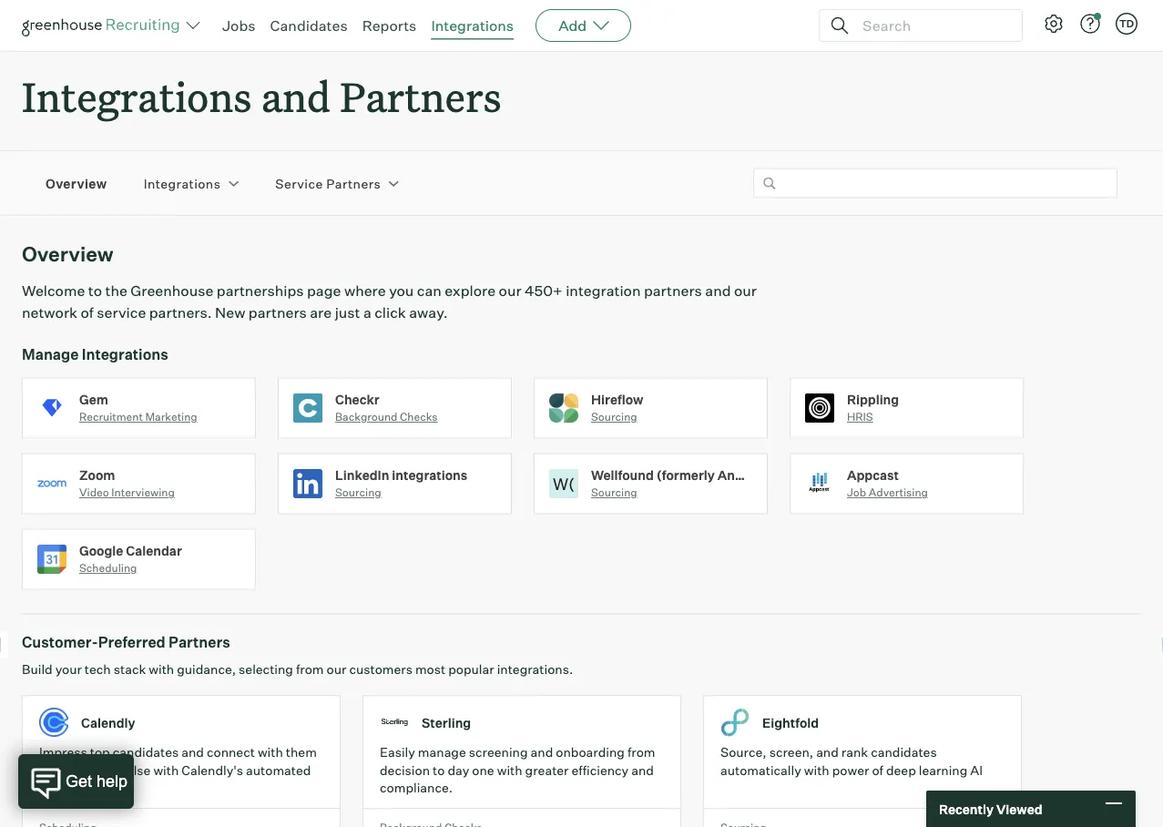 Task type: describe. For each thing, give the bounding box(es) containing it.
linkedin integrations sourcing
[[335, 467, 468, 500]]

power
[[833, 762, 870, 778]]

reports link
[[362, 16, 417, 35]]

recently
[[939, 801, 994, 817]]

source,
[[721, 745, 767, 761]]

greenhouse recruiting image
[[22, 15, 186, 36]]

and inside welcome to the greenhouse partnerships page where you can explore our 450+ integration partners and our network of service partners. new partners are just a click away.
[[706, 282, 731, 300]]

most
[[415, 662, 446, 678]]

job
[[847, 486, 867, 500]]

them
[[286, 745, 317, 761]]

wellfound (formerly angellist talent) sourcing
[[591, 467, 825, 500]]

of inside welcome to the greenhouse partnerships page where you can explore our 450+ integration partners and our network of service partners. new partners are just a click away.
[[81, 304, 94, 322]]

service partners link
[[275, 174, 381, 192]]

rippling
[[847, 392, 900, 407]]

learning
[[919, 762, 968, 778]]

manage
[[418, 745, 466, 761]]

impress top candidates and connect with them before anyone else with calendly's automated scheduling.
[[39, 745, 317, 796]]

google
[[79, 543, 123, 559]]

source, screen, and rank candidates automatically with power of deep learning ai
[[721, 745, 983, 778]]

1 vertical spatial partners
[[249, 304, 307, 322]]

jobs
[[222, 16, 256, 35]]

before
[[39, 762, 78, 778]]

rippling hris
[[847, 392, 900, 424]]

talent)
[[780, 467, 825, 483]]

wellfound
[[591, 467, 654, 483]]

the
[[105, 282, 127, 300]]

with inside easily manage screening and onboarding from decision to day one with greater efficiency and compliance.
[[497, 762, 523, 778]]

where
[[344, 282, 386, 300]]

add
[[559, 16, 587, 35]]

a
[[364, 304, 372, 322]]

recently viewed
[[939, 801, 1043, 817]]

sourcing inside linkedin integrations sourcing
[[335, 486, 382, 500]]

service
[[97, 304, 146, 322]]

calendly's
[[182, 762, 243, 778]]

video
[[79, 486, 109, 500]]

with right else
[[153, 762, 179, 778]]

onboarding
[[556, 745, 625, 761]]

integrations and partners
[[22, 69, 502, 123]]

day
[[448, 762, 470, 778]]

with right 'stack'
[[149, 662, 174, 678]]

with up the automated
[[258, 745, 283, 761]]

decision
[[380, 762, 430, 778]]

td button
[[1116, 13, 1138, 35]]

efficiency
[[572, 762, 629, 778]]

advertising
[[869, 486, 928, 500]]

click
[[375, 304, 406, 322]]

0 vertical spatial from
[[296, 662, 324, 678]]

top
[[90, 745, 110, 761]]

network
[[22, 304, 77, 322]]

tech
[[85, 662, 111, 678]]

of inside source, screen, and rank candidates automatically with power of deep learning ai
[[872, 762, 884, 778]]

greater
[[525, 762, 569, 778]]

screening
[[469, 745, 528, 761]]

450+
[[525, 282, 563, 300]]

screen,
[[770, 745, 814, 761]]

deep
[[887, 762, 916, 778]]

build
[[22, 662, 53, 678]]

google calendar scheduling
[[79, 543, 182, 575]]

to inside welcome to the greenhouse partnerships page where you can explore our 450+ integration partners and our network of service partners. new partners are just a click away.
[[88, 282, 102, 300]]

marketing
[[145, 410, 197, 424]]

service
[[275, 175, 323, 191]]

candidates link
[[270, 16, 348, 35]]

partnerships
[[217, 282, 304, 300]]

service partners
[[275, 175, 381, 191]]

2 horizontal spatial our
[[734, 282, 757, 300]]

popular
[[448, 662, 494, 678]]

(formerly
[[657, 467, 715, 483]]

scheduling.
[[39, 780, 109, 796]]

integrations.
[[497, 662, 573, 678]]

welcome to the greenhouse partnerships page where you can explore our 450+ integration partners and our network of service partners. new partners are just a click away.
[[22, 282, 757, 322]]

new
[[215, 304, 245, 322]]

add button
[[536, 9, 632, 42]]

1 vertical spatial partners
[[326, 175, 381, 191]]

guidance,
[[177, 662, 236, 678]]

calendly
[[81, 715, 135, 731]]

easily
[[380, 745, 415, 761]]

you
[[389, 282, 414, 300]]

partners for customer-preferred partners
[[169, 633, 230, 652]]

reports
[[362, 16, 417, 35]]

partners.
[[149, 304, 212, 322]]

background
[[335, 410, 398, 424]]



Task type: locate. For each thing, give the bounding box(es) containing it.
configure image
[[1043, 13, 1065, 35]]

your
[[55, 662, 82, 678]]

manage
[[22, 345, 79, 363]]

gem
[[79, 392, 108, 407]]

0 vertical spatial partners
[[340, 69, 502, 123]]

of
[[81, 304, 94, 322], [872, 762, 884, 778]]

0 horizontal spatial integrations link
[[144, 174, 221, 192]]

checkr
[[335, 392, 380, 407]]

appcast job advertising
[[847, 467, 928, 500]]

partners for integrations and partners
[[340, 69, 502, 123]]

zoom video interviewing
[[79, 467, 175, 500]]

Search text field
[[858, 12, 1006, 39]]

1 vertical spatial to
[[433, 762, 445, 778]]

with down screen,
[[804, 762, 830, 778]]

candidates up deep
[[871, 745, 937, 761]]

overview
[[46, 175, 107, 191], [22, 242, 114, 267]]

0 vertical spatial overview
[[46, 175, 107, 191]]

from up efficiency
[[628, 745, 656, 761]]

appcast
[[847, 467, 899, 483]]

can
[[417, 282, 442, 300]]

greenhouse
[[131, 282, 214, 300]]

partners right service on the top left of the page
[[326, 175, 381, 191]]

away.
[[409, 304, 448, 322]]

overview link
[[46, 174, 107, 192]]

1 horizontal spatial integrations link
[[431, 16, 514, 35]]

from
[[296, 662, 324, 678], [628, 745, 656, 761]]

explore
[[445, 282, 496, 300]]

sourcing inside hireflow sourcing
[[591, 410, 638, 424]]

and inside source, screen, and rank candidates automatically with power of deep learning ai
[[817, 745, 839, 761]]

1 candidates from the left
[[113, 745, 179, 761]]

welcome
[[22, 282, 85, 300]]

just
[[335, 304, 360, 322]]

1 vertical spatial from
[[628, 745, 656, 761]]

from inside easily manage screening and onboarding from decision to day one with greater efficiency and compliance.
[[628, 745, 656, 761]]

to down the manage
[[433, 762, 445, 778]]

our
[[499, 282, 522, 300], [734, 282, 757, 300], [327, 662, 347, 678]]

2 vertical spatial partners
[[169, 633, 230, 652]]

automatically
[[721, 762, 802, 778]]

anyone
[[80, 762, 124, 778]]

partners down partnerships
[[249, 304, 307, 322]]

sourcing
[[591, 410, 638, 424], [335, 486, 382, 500], [591, 486, 638, 500]]

build your tech stack with guidance, selecting from our customers most popular integrations.
[[22, 662, 573, 678]]

2 candidates from the left
[[871, 745, 937, 761]]

to inside easily manage screening and onboarding from decision to day one with greater efficiency and compliance.
[[433, 762, 445, 778]]

sourcing down 'linkedin' at left
[[335, 486, 382, 500]]

1 horizontal spatial to
[[433, 762, 445, 778]]

hireflow
[[591, 392, 644, 407]]

easily manage screening and onboarding from decision to day one with greater efficiency and compliance.
[[380, 745, 656, 796]]

to
[[88, 282, 102, 300], [433, 762, 445, 778]]

one
[[472, 762, 494, 778]]

selecting
[[239, 662, 293, 678]]

integrations
[[392, 467, 468, 483]]

hireflow sourcing
[[591, 392, 644, 424]]

of left service in the top left of the page
[[81, 304, 94, 322]]

1 vertical spatial of
[[872, 762, 884, 778]]

automated
[[246, 762, 311, 778]]

sourcing down the wellfound
[[591, 486, 638, 500]]

customers
[[349, 662, 413, 678]]

recruitment
[[79, 410, 143, 424]]

preferred
[[98, 633, 166, 652]]

w(
[[553, 474, 575, 494]]

0 horizontal spatial our
[[327, 662, 347, 678]]

and inside the impress top candidates and connect with them before anyone else with calendly's automated scheduling.
[[182, 745, 204, 761]]

customer-
[[22, 633, 98, 652]]

partners down reports at the top
[[340, 69, 502, 123]]

calendar
[[126, 543, 182, 559]]

and
[[261, 69, 331, 123], [706, 282, 731, 300], [182, 745, 204, 761], [531, 745, 553, 761], [817, 745, 839, 761], [632, 762, 654, 778]]

0 horizontal spatial from
[[296, 662, 324, 678]]

compliance.
[[380, 780, 453, 796]]

angellist
[[718, 467, 778, 483]]

ai
[[971, 762, 983, 778]]

of left deep
[[872, 762, 884, 778]]

candidates inside the impress top candidates and connect with them before anyone else with calendly's automated scheduling.
[[113, 745, 179, 761]]

0 horizontal spatial of
[[81, 304, 94, 322]]

sourcing inside wellfound (formerly angellist talent) sourcing
[[591, 486, 638, 500]]

0 horizontal spatial partners
[[249, 304, 307, 322]]

rank
[[842, 745, 869, 761]]

1 horizontal spatial our
[[499, 282, 522, 300]]

0 vertical spatial of
[[81, 304, 94, 322]]

interviewing
[[111, 486, 175, 500]]

impress
[[39, 745, 87, 761]]

1 horizontal spatial partners
[[644, 282, 702, 300]]

sterling
[[422, 715, 471, 731]]

zoom
[[79, 467, 115, 483]]

candidates up else
[[113, 745, 179, 761]]

from right selecting
[[296, 662, 324, 678]]

gem recruitment marketing
[[79, 392, 197, 424]]

to left the
[[88, 282, 102, 300]]

1 vertical spatial integrations link
[[144, 174, 221, 192]]

integrations link
[[431, 16, 514, 35], [144, 174, 221, 192]]

None text field
[[754, 168, 1118, 198]]

page
[[307, 282, 341, 300]]

viewed
[[997, 801, 1043, 817]]

0 vertical spatial integrations link
[[431, 16, 514, 35]]

partners right the integration
[[644, 282, 702, 300]]

1 horizontal spatial of
[[872, 762, 884, 778]]

stack
[[114, 662, 146, 678]]

hris
[[847, 410, 874, 424]]

linkedin
[[335, 467, 389, 483]]

candidates inside source, screen, and rank candidates automatically with power of deep learning ai
[[871, 745, 937, 761]]

0 vertical spatial to
[[88, 282, 102, 300]]

sourcing down hireflow
[[591, 410, 638, 424]]

1 horizontal spatial from
[[628, 745, 656, 761]]

partners up "guidance,"
[[169, 633, 230, 652]]

integration
[[566, 282, 641, 300]]

1 vertical spatial overview
[[22, 242, 114, 267]]

scheduling
[[79, 561, 137, 575]]

customer-preferred partners
[[22, 633, 230, 652]]

candidates
[[270, 16, 348, 35]]

candidates
[[113, 745, 179, 761], [871, 745, 937, 761]]

jobs link
[[222, 16, 256, 35]]

partners
[[340, 69, 502, 123], [326, 175, 381, 191], [169, 633, 230, 652]]

eightfold
[[763, 715, 819, 731]]

with inside source, screen, and rank candidates automatically with power of deep learning ai
[[804, 762, 830, 778]]

checkr background checks
[[335, 392, 438, 424]]

0 horizontal spatial to
[[88, 282, 102, 300]]

td button
[[1113, 9, 1142, 38]]

0 vertical spatial partners
[[644, 282, 702, 300]]

checks
[[400, 410, 438, 424]]

0 horizontal spatial candidates
[[113, 745, 179, 761]]

are
[[310, 304, 332, 322]]

with down screening
[[497, 762, 523, 778]]

1 horizontal spatial candidates
[[871, 745, 937, 761]]



Task type: vqa. For each thing, say whether or not it's contained in the screenshot.


